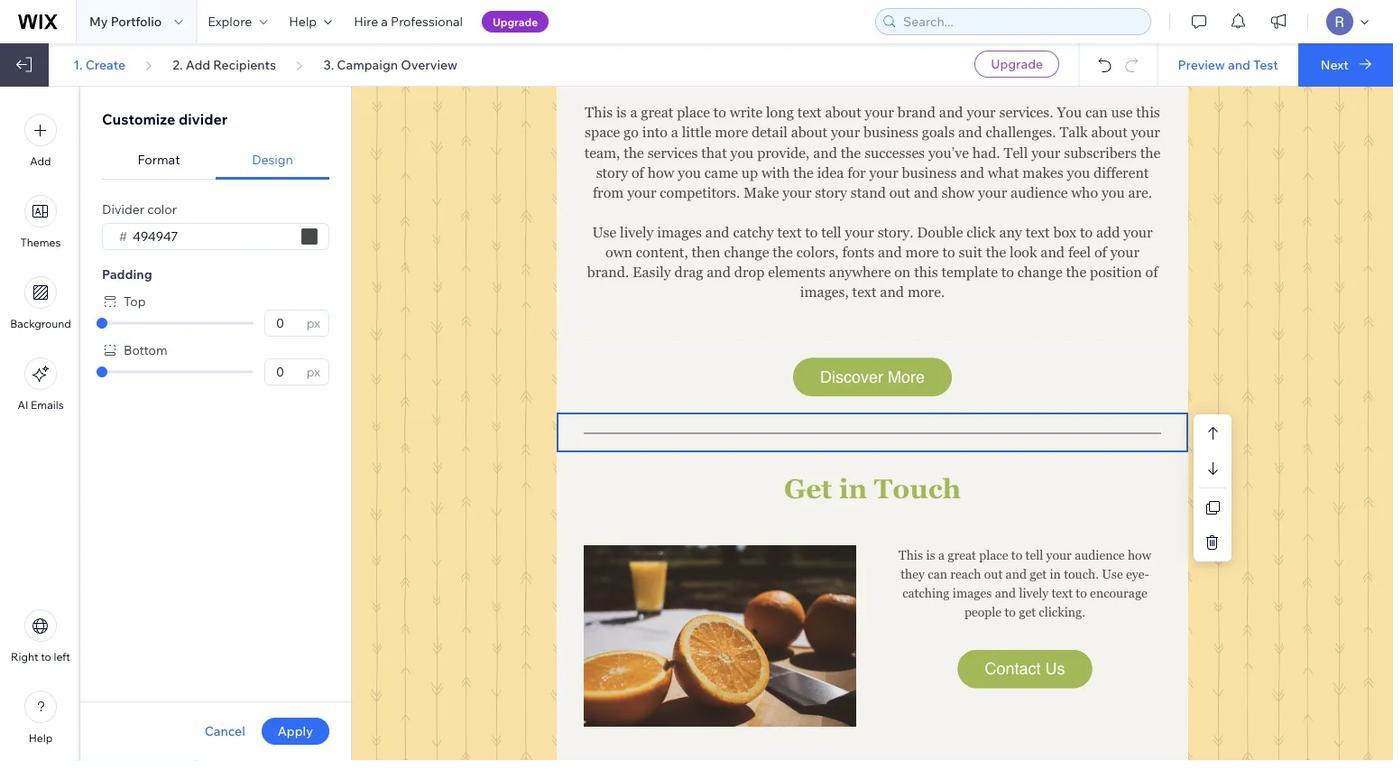 Task type: describe. For each thing, give the bounding box(es) containing it.
tell inside use lively images and catchy text to tell your story. double click any text box to add your own content, then change the colors, fonts and more to suit the look and feel of your brand. easily drag and drop elements anywhere on this template to change the position of images, text and more.
[[822, 224, 842, 240]]

your down what
[[979, 184, 1008, 200]]

my portfolio
[[89, 14, 162, 29]]

how inside this is a great place to write long text about your brand and your services. you can use this space go into a little more detail about your business goals and challenges. talk about your team, the services that you provide, and the successes you've had. tell your subscribers the story of how you came up with the idea for your business and what makes you different from your competitors. make your story stand out and show your audience who you are.
[[648, 164, 675, 180]]

elements
[[769, 264, 826, 280]]

for
[[848, 164, 866, 180]]

emails
[[31, 398, 64, 412]]

1 vertical spatial change
[[1018, 264, 1063, 280]]

use inside use lively images and catchy text to tell your story. double click any text box to add your own content, then change the colors, fonts and more to suit the look and feel of your brand. easily drag and drop elements anywhere on this template to change the position of images, text and more.
[[593, 224, 617, 240]]

left
[[54, 650, 70, 664]]

3.
[[324, 56, 334, 72]]

get in touch
[[785, 474, 962, 504]]

test
[[1254, 56, 1279, 72]]

apply button
[[262, 718, 330, 745]]

the down any
[[986, 244, 1007, 260]]

discover more link
[[794, 358, 952, 395]]

1 vertical spatial story
[[816, 184, 848, 200]]

0 vertical spatial change
[[724, 244, 770, 260]]

you up who
[[1068, 164, 1091, 180]]

0 vertical spatial help
[[289, 14, 317, 29]]

lively inside use lively images and catchy text to tell your story. double click any text box to add your own content, then change the colors, fonts and more to suit the look and feel of your brand. easily drag and drop elements anywhere on this template to change the position of images, text and more.
[[620, 224, 654, 240]]

what
[[988, 164, 1020, 180]]

the down go
[[624, 144, 644, 160]]

suit
[[959, 244, 983, 260]]

place for a
[[677, 104, 711, 121]]

0 vertical spatial upgrade button
[[482, 11, 549, 33]]

is for catching
[[927, 548, 936, 562]]

and up then
[[706, 224, 730, 240]]

you've
[[929, 144, 970, 160]]

background
[[10, 317, 71, 330]]

create
[[86, 56, 126, 72]]

#
[[119, 228, 127, 244]]

bottom
[[124, 342, 168, 358]]

design
[[252, 152, 293, 167]]

provide,
[[758, 144, 810, 160]]

px for bottom
[[307, 364, 321, 380]]

discover more
[[821, 367, 925, 386]]

more inside this is a great place to write long text about your brand and your services. you can use this space go into a little more detail about your business goals and challenges. talk about your team, the services that you provide, and the successes you've had. tell your subscribers the story of how you came up with the idea for your business and what makes you different from your competitors. make your story stand out and show your audience who you are.
[[715, 124, 749, 141]]

the up different
[[1141, 144, 1161, 160]]

drop
[[735, 264, 765, 280]]

look
[[1010, 244, 1038, 260]]

2 vertical spatial of
[[1146, 264, 1159, 280]]

contact us link
[[958, 650, 1093, 688]]

0 horizontal spatial in
[[840, 474, 868, 504]]

3. campaign overview link
[[324, 56, 458, 73]]

team,
[[585, 144, 621, 160]]

ai emails button
[[18, 358, 64, 412]]

your up "makes"
[[1032, 144, 1061, 160]]

No fill field
[[127, 224, 296, 249]]

about up idea
[[826, 104, 862, 121]]

your up for
[[831, 124, 861, 141]]

this inside use lively images and catchy text to tell your story. double click any text box to add your own content, then change the colors, fonts and more to suit the look and feel of your brand. easily drag and drop elements anywhere on this template to change the position of images, text and more.
[[915, 264, 939, 280]]

hire
[[354, 14, 378, 29]]

1. create
[[73, 56, 126, 72]]

into
[[643, 124, 668, 141]]

a right 'hire' at the top of page
[[381, 14, 388, 29]]

design button
[[216, 141, 330, 180]]

any
[[1000, 224, 1023, 240]]

use
[[1112, 104, 1133, 121]]

add inside button
[[30, 154, 51, 168]]

up
[[742, 164, 759, 180]]

template
[[942, 264, 998, 280]]

1 vertical spatial business
[[902, 164, 957, 180]]

0 vertical spatial help button
[[278, 0, 343, 43]]

had.
[[973, 144, 1001, 160]]

Search... field
[[898, 9, 1146, 34]]

my
[[89, 14, 108, 29]]

out inside this is a great place to write long text about your brand and your services. you can use this space go into a little more detail about your business goals and challenges. talk about your team, the services that you provide, and the successes you've had. tell your subscribers the story of how you came up with the idea for your business and what makes you different from your competitors. make your story stand out and show your audience who you are.
[[890, 184, 911, 200]]

little
[[682, 124, 712, 141]]

background button
[[10, 276, 71, 330]]

3. campaign overview
[[324, 56, 458, 72]]

and right reach
[[1006, 567, 1027, 581]]

1 vertical spatial help
[[29, 731, 53, 745]]

and down had.
[[961, 164, 985, 180]]

0 horizontal spatial help button
[[24, 691, 57, 745]]

a up go
[[631, 104, 638, 121]]

brand.
[[587, 264, 629, 280]]

you down different
[[1102, 184, 1125, 200]]

padding
[[102, 266, 152, 282]]

content,
[[636, 244, 689, 260]]

right to left
[[11, 650, 70, 664]]

are.
[[1129, 184, 1153, 200]]

tell
[[1004, 144, 1029, 160]]

you up up
[[731, 144, 754, 160]]

eye-
[[1127, 567, 1150, 581]]

catching
[[903, 586, 950, 600]]

your down with
[[783, 184, 812, 200]]

encourage
[[1091, 586, 1148, 600]]

services
[[648, 144, 698, 160]]

color
[[147, 201, 177, 217]]

easily
[[633, 264, 671, 280]]

and up goals
[[940, 104, 964, 121]]

1 vertical spatial of
[[1095, 244, 1108, 260]]

challenges.
[[986, 124, 1057, 141]]

cancel button
[[205, 723, 245, 739]]

more inside use lively images and catchy text to tell your story. double click any text box to add your own content, then change the colors, fonts and more to suit the look and feel of your brand. easily drag and drop elements anywhere on this template to change the position of images, text and more.
[[906, 244, 939, 260]]

text inside this is a great place to write long text about your brand and your services. you can use this space go into a little more detail about your business goals and challenges. talk about your team, the services that you provide, and the successes you've had. tell your subscribers the story of how you came up with the idea for your business and what makes you different from your competitors. make your story stand out and show your audience who you are.
[[798, 104, 822, 121]]

you
[[1058, 104, 1083, 121]]

feel
[[1069, 244, 1092, 260]]

about up provide,
[[792, 124, 828, 141]]

people
[[965, 604, 1002, 619]]

makes
[[1023, 164, 1064, 180]]

click
[[967, 224, 996, 240]]

text up colors,
[[778, 224, 802, 240]]

text up "look"
[[1026, 224, 1051, 240]]

lively inside this is a great place to tell your audience how they can reach out and get in touch. use eye- catching images and lively text to encourage people to get clicking.
[[1020, 586, 1049, 600]]

ai
[[18, 398, 28, 412]]

on
[[895, 264, 911, 280]]

use inside this is a great place to tell your audience how they can reach out and get in touch. use eye- catching images and lively text to encourage people to get clicking.
[[1103, 567, 1124, 581]]

more
[[888, 367, 925, 386]]

2. add recipients
[[173, 56, 276, 72]]

1.
[[73, 56, 83, 72]]

next button
[[1299, 43, 1394, 87]]

a right into
[[672, 124, 679, 141]]

catchy
[[733, 224, 774, 240]]

colors,
[[797, 244, 839, 260]]

and left test
[[1229, 56, 1251, 72]]

themes button
[[20, 195, 61, 249]]

1 vertical spatial upgrade
[[991, 56, 1044, 72]]

great for into
[[641, 104, 674, 121]]

a inside this is a great place to tell your audience how they can reach out and get in touch. use eye- catching images and lively text to encourage people to get clicking.
[[939, 548, 945, 562]]

hire a professional
[[354, 14, 463, 29]]

ai emails
[[18, 398, 64, 412]]

0 vertical spatial business
[[864, 124, 919, 141]]

audience inside this is a great place to write long text about your brand and your services. you can use this space go into a little more detail about your business goals and challenges. talk about your team, the services that you provide, and the successes you've had. tell your subscribers the story of how you came up with the idea for your business and what makes you different from your competitors. make your story stand out and show your audience who you are.
[[1011, 184, 1068, 200]]

and down then
[[707, 264, 731, 280]]

more.
[[908, 284, 945, 300]]

stand
[[851, 184, 886, 200]]

came
[[705, 164, 738, 180]]

use lively images and catchy text to tell your story. double click any text box to add your own content, then change the colors, fonts and more to suit the look and feel of your brand. easily drag and drop elements anywhere on this template to change the position of images, text and more.
[[587, 224, 1162, 300]]



Task type: vqa. For each thing, say whether or not it's contained in the screenshot.
the Professional
yes



Task type: locate. For each thing, give the bounding box(es) containing it.
how up eye-
[[1128, 548, 1152, 562]]

show
[[942, 184, 975, 200]]

change down "look"
[[1018, 264, 1063, 280]]

text up clicking.
[[1052, 586, 1073, 600]]

text right long
[[798, 104, 822, 121]]

double
[[918, 224, 964, 240]]

upgrade
[[493, 15, 538, 28], [991, 56, 1044, 72]]

goals
[[922, 124, 955, 141]]

get left clicking.
[[1020, 604, 1036, 619]]

in right get
[[840, 474, 868, 504]]

1 vertical spatial use
[[1103, 567, 1124, 581]]

audience up the touch.
[[1075, 548, 1125, 562]]

1 horizontal spatial of
[[1095, 244, 1108, 260]]

more down 'write'
[[715, 124, 749, 141]]

1 horizontal spatial help
[[289, 14, 317, 29]]

1 horizontal spatial can
[[1086, 104, 1108, 121]]

use up own
[[593, 224, 617, 240]]

subscribers
[[1065, 144, 1137, 160]]

add right 2.
[[186, 56, 211, 72]]

great inside this is a great place to tell your audience how they can reach out and get in touch. use eye- catching images and lively text to encourage people to get clicking.
[[948, 548, 977, 562]]

0 vertical spatial audience
[[1011, 184, 1068, 200]]

talk
[[1060, 124, 1088, 141]]

different
[[1094, 164, 1150, 180]]

place inside this is a great place to write long text about your brand and your services. you can use this space go into a little more detail about your business goals and challenges. talk about your team, the services that you provide, and the successes you've had. tell your subscribers the story of how you came up with the idea for your business and what makes you different from your competitors. make your story stand out and show your audience who you are.
[[677, 104, 711, 121]]

0 horizontal spatial lively
[[620, 224, 654, 240]]

they
[[901, 567, 925, 581]]

this up they
[[899, 548, 924, 562]]

portfolio
[[111, 14, 162, 29]]

0 horizontal spatial this
[[585, 104, 613, 121]]

get left the touch.
[[1030, 567, 1047, 581]]

1 horizontal spatial this
[[899, 548, 924, 562]]

the up for
[[841, 144, 862, 160]]

and down box
[[1041, 244, 1065, 260]]

the left idea
[[794, 164, 814, 180]]

to inside this is a great place to write long text about your brand and your services. you can use this space go into a little more detail about your business goals and challenges. talk about your team, the services that you provide, and the successes you've had. tell your subscribers the story of how you came up with the idea for your business and what makes you different from your competitors. make your story stand out and show your audience who you are.
[[714, 104, 727, 121]]

customize
[[102, 110, 175, 128]]

1 vertical spatial tell
[[1026, 548, 1044, 562]]

0 horizontal spatial place
[[677, 104, 711, 121]]

of right feel at the right top of page
[[1095, 244, 1108, 260]]

0 horizontal spatial how
[[648, 164, 675, 180]]

1. create link
[[73, 56, 126, 73]]

1 horizontal spatial lively
[[1020, 586, 1049, 600]]

0 vertical spatial add
[[186, 56, 211, 72]]

great for images
[[948, 548, 977, 562]]

help down right to left
[[29, 731, 53, 745]]

0 horizontal spatial change
[[724, 244, 770, 260]]

upgrade right the professional
[[493, 15, 538, 28]]

tab list containing format
[[102, 141, 330, 180]]

to inside button
[[41, 650, 51, 664]]

text inside this is a great place to tell your audience how they can reach out and get in touch. use eye- catching images and lively text to encourage people to get clicking.
[[1052, 586, 1073, 600]]

story
[[596, 164, 628, 180], [816, 184, 848, 200]]

and up had.
[[959, 124, 983, 141]]

1 vertical spatial out
[[985, 567, 1003, 581]]

1 horizontal spatial add
[[186, 56, 211, 72]]

and up people on the right of the page
[[995, 586, 1017, 600]]

your
[[865, 104, 895, 121], [967, 104, 996, 121], [831, 124, 861, 141], [1132, 124, 1161, 141], [1032, 144, 1061, 160], [870, 164, 899, 180], [628, 184, 657, 200], [783, 184, 812, 200], [979, 184, 1008, 200], [846, 224, 875, 240], [1124, 224, 1153, 240], [1111, 244, 1140, 260], [1047, 548, 1072, 562]]

your down use
[[1132, 124, 1161, 141]]

1 horizontal spatial help button
[[278, 0, 343, 43]]

0 vertical spatial upgrade
[[493, 15, 538, 28]]

1 horizontal spatial how
[[1128, 548, 1152, 562]]

1 vertical spatial more
[[906, 244, 939, 260]]

0 vertical spatial in
[[840, 474, 868, 504]]

2. add recipients link
[[173, 56, 276, 73]]

is for go
[[617, 104, 627, 121]]

and down story. on the top right of the page
[[878, 244, 903, 260]]

more down double
[[906, 244, 939, 260]]

1 horizontal spatial audience
[[1075, 548, 1125, 562]]

tell up clicking.
[[1026, 548, 1044, 562]]

touch.
[[1065, 567, 1100, 581]]

0 vertical spatial get
[[1030, 567, 1047, 581]]

1 horizontal spatial use
[[1103, 567, 1124, 581]]

your inside this is a great place to tell your audience how they can reach out and get in touch. use eye- catching images and lively text to encourage people to get clicking.
[[1047, 548, 1072, 562]]

0 horizontal spatial tell
[[822, 224, 842, 240]]

0 horizontal spatial can
[[928, 567, 948, 581]]

1 vertical spatial great
[[948, 548, 977, 562]]

story up from at the top left of page
[[596, 164, 628, 180]]

1 vertical spatial in
[[1050, 567, 1062, 581]]

great up into
[[641, 104, 674, 121]]

overview
[[401, 56, 458, 72]]

0 horizontal spatial use
[[593, 224, 617, 240]]

themes
[[20, 236, 61, 249]]

1 horizontal spatial out
[[985, 567, 1003, 581]]

upgrade down search... field on the right top of the page
[[991, 56, 1044, 72]]

is inside this is a great place to tell your audience how they can reach out and get in touch. use eye- catching images and lively text to encourage people to get clicking.
[[927, 548, 936, 562]]

1 horizontal spatial upgrade button
[[975, 51, 1060, 78]]

successes
[[865, 144, 925, 160]]

about
[[826, 104, 862, 121], [792, 124, 828, 141], [1092, 124, 1128, 141]]

this for this is a great place to write long text about your brand and your services. you can use this space go into a little more detail about your business goals and challenges. talk about your team, the services that you provide, and the successes you've had. tell your subscribers the story of how you came up with the idea for your business and what makes you different from your competitors. make your story stand out and show your audience who you are.
[[585, 104, 613, 121]]

0 horizontal spatial is
[[617, 104, 627, 121]]

that
[[702, 144, 727, 160]]

images up content,
[[658, 224, 702, 240]]

0 vertical spatial tell
[[822, 224, 842, 240]]

this up 'space'
[[585, 104, 613, 121]]

your right add
[[1124, 224, 1153, 240]]

0 horizontal spatial more
[[715, 124, 749, 141]]

audience down "makes"
[[1011, 184, 1068, 200]]

1 vertical spatial upgrade button
[[975, 51, 1060, 78]]

divider
[[179, 110, 228, 128]]

fonts
[[843, 244, 875, 260]]

1 px from the top
[[307, 315, 321, 331]]

change up the drop
[[724, 244, 770, 260]]

0 vertical spatial this
[[585, 104, 613, 121]]

upgrade button down search... field on the right top of the page
[[975, 51, 1060, 78]]

0 horizontal spatial images
[[658, 224, 702, 240]]

and up idea
[[814, 144, 838, 160]]

can up catching
[[928, 567, 948, 581]]

0 vertical spatial more
[[715, 124, 749, 141]]

idea
[[818, 164, 844, 180]]

of right position
[[1146, 264, 1159, 280]]

upgrade button right the professional
[[482, 11, 549, 33]]

recipients
[[213, 56, 276, 72]]

format
[[138, 152, 180, 167]]

add up themes "button"
[[30, 154, 51, 168]]

1 horizontal spatial change
[[1018, 264, 1063, 280]]

0 horizontal spatial add
[[30, 154, 51, 168]]

0 horizontal spatial great
[[641, 104, 674, 121]]

0 horizontal spatial out
[[890, 184, 911, 200]]

1 vertical spatial add
[[30, 154, 51, 168]]

this inside this is a great place to write long text about your brand and your services. you can use this space go into a little more detail about your business goals and challenges. talk about your team, the services that you provide, and the successes you've had. tell your subscribers the story of how you came up with the idea for your business and what makes you different from your competitors. make your story stand out and show your audience who you are.
[[1137, 104, 1161, 121]]

add button
[[24, 114, 57, 168]]

1 vertical spatial get
[[1020, 604, 1036, 619]]

use up encourage
[[1103, 567, 1124, 581]]

1 vertical spatial images
[[953, 586, 992, 600]]

audience inside this is a great place to tell your audience how they can reach out and get in touch. use eye- catching images and lively text to encourage people to get clicking.
[[1075, 548, 1125, 562]]

top
[[124, 293, 146, 309]]

of down go
[[632, 164, 644, 180]]

of
[[632, 164, 644, 180], [1095, 244, 1108, 260], [1146, 264, 1159, 280]]

None text field
[[271, 311, 301, 336], [271, 359, 301, 385], [271, 311, 301, 336], [271, 359, 301, 385]]

1 horizontal spatial great
[[948, 548, 977, 562]]

next
[[1322, 56, 1350, 72]]

is up catching
[[927, 548, 936, 562]]

text down anywhere at the right top
[[853, 284, 877, 300]]

campaign
[[337, 56, 398, 72]]

then
[[692, 244, 721, 260]]

great inside this is a great place to write long text about your brand and your services. you can use this space go into a little more detail about your business goals and challenges. talk about your team, the services that you provide, and the successes you've had. tell your subscribers the story of how you came up with the idea for your business and what makes you different from your competitors. make your story stand out and show your audience who you are.
[[641, 104, 674, 121]]

this
[[1137, 104, 1161, 121], [915, 264, 939, 280]]

position
[[1091, 264, 1143, 280]]

how
[[648, 164, 675, 180], [1128, 548, 1152, 562]]

0 vertical spatial of
[[632, 164, 644, 180]]

go
[[624, 124, 639, 141]]

the up 'elements'
[[773, 244, 793, 260]]

this inside this is a great place to write long text about your brand and your services. you can use this space go into a little more detail about your business goals and challenges. talk about your team, the services that you provide, and the successes you've had. tell your subscribers the story of how you came up with the idea for your business and what makes you different from your competitors. make your story stand out and show your audience who you are.
[[585, 104, 613, 121]]

your left brand
[[865, 104, 895, 121]]

your right from at the top left of page
[[628, 184, 657, 200]]

detail
[[752, 124, 788, 141]]

tab list
[[102, 141, 330, 180]]

place up reach
[[980, 548, 1009, 562]]

text
[[798, 104, 822, 121], [778, 224, 802, 240], [1026, 224, 1051, 240], [853, 284, 877, 300], [1052, 586, 1073, 600]]

images down reach
[[953, 586, 992, 600]]

right
[[11, 650, 38, 664]]

px
[[307, 315, 321, 331], [307, 364, 321, 380]]

professional
[[391, 14, 463, 29]]

1 vertical spatial is
[[927, 548, 936, 562]]

1 horizontal spatial images
[[953, 586, 992, 600]]

1 horizontal spatial is
[[927, 548, 936, 562]]

1 vertical spatial px
[[307, 364, 321, 380]]

1 vertical spatial help button
[[24, 691, 57, 745]]

px for top
[[307, 315, 321, 331]]

change
[[724, 244, 770, 260], [1018, 264, 1063, 280]]

box
[[1054, 224, 1077, 240]]

this up more.
[[915, 264, 939, 280]]

place up 'little'
[[677, 104, 711, 121]]

clicking.
[[1039, 604, 1086, 619]]

help button up the 3.
[[278, 0, 343, 43]]

this for this is a great place to tell your audience how they can reach out and get in touch. use eye- catching images and lively text to encourage people to get clicking.
[[899, 548, 924, 562]]

great up reach
[[948, 548, 977, 562]]

0 vertical spatial is
[[617, 104, 627, 121]]

1 vertical spatial how
[[1128, 548, 1152, 562]]

place inside this is a great place to tell your audience how they can reach out and get in touch. use eye- catching images and lively text to encourage people to get clicking.
[[980, 548, 1009, 562]]

0 vertical spatial out
[[890, 184, 911, 200]]

can
[[1086, 104, 1108, 121], [928, 567, 948, 581]]

lively up clicking.
[[1020, 586, 1049, 600]]

1 horizontal spatial story
[[816, 184, 848, 200]]

write
[[730, 104, 763, 121]]

can inside this is a great place to write long text about your brand and your services. you can use this space go into a little more detail about your business goals and challenges. talk about your team, the services that you provide, and the successes you've had. tell your subscribers the story of how you came up with the idea for your business and what makes you different from your competitors. make your story stand out and show your audience who you are.
[[1086, 104, 1108, 121]]

great
[[641, 104, 674, 121], [948, 548, 977, 562]]

can left use
[[1086, 104, 1108, 121]]

how inside this is a great place to tell your audience how they can reach out and get in touch. use eye- catching images and lively text to encourage people to get clicking.
[[1128, 548, 1152, 562]]

about up subscribers
[[1092, 124, 1128, 141]]

0 vertical spatial place
[[677, 104, 711, 121]]

get
[[785, 474, 833, 504]]

your up "fonts"
[[846, 224, 875, 240]]

in inside this is a great place to tell your audience how they can reach out and get in touch. use eye- catching images and lively text to encourage people to get clicking.
[[1050, 567, 1062, 581]]

help left 'hire' at the top of page
[[289, 14, 317, 29]]

1 vertical spatial lively
[[1020, 586, 1049, 600]]

your up the touch.
[[1047, 548, 1072, 562]]

business
[[864, 124, 919, 141], [902, 164, 957, 180]]

brand
[[898, 104, 936, 121]]

0 vertical spatial how
[[648, 164, 675, 180]]

and down the on
[[881, 284, 905, 300]]

own
[[606, 244, 633, 260]]

tell inside this is a great place to tell your audience how they can reach out and get in touch. use eye- catching images and lively text to encourage people to get clicking.
[[1026, 548, 1044, 562]]

make
[[744, 184, 779, 200]]

how down services
[[648, 164, 675, 180]]

preview
[[1179, 56, 1226, 72]]

0 horizontal spatial upgrade
[[493, 15, 538, 28]]

discover
[[821, 367, 884, 386]]

0 horizontal spatial story
[[596, 164, 628, 180]]

your down successes
[[870, 164, 899, 180]]

your up position
[[1111, 244, 1140, 260]]

0 horizontal spatial this
[[915, 264, 939, 280]]

services.
[[1000, 104, 1054, 121]]

business up successes
[[864, 124, 919, 141]]

can inside this is a great place to tell your audience how they can reach out and get in touch. use eye- catching images and lively text to encourage people to get clicking.
[[928, 567, 948, 581]]

0 vertical spatial px
[[307, 315, 321, 331]]

out right reach
[[985, 567, 1003, 581]]

lively up own
[[620, 224, 654, 240]]

the down feel at the right top of page
[[1067, 264, 1087, 280]]

this right use
[[1137, 104, 1161, 121]]

apply
[[278, 723, 313, 739]]

0 vertical spatial story
[[596, 164, 628, 180]]

1 vertical spatial this
[[915, 264, 939, 280]]

is inside this is a great place to write long text about your brand and your services. you can use this space go into a little more detail about your business goals and challenges. talk about your team, the services that you provide, and the successes you've had. tell your subscribers the story of how you came up with the idea for your business and what makes you different from your competitors. make your story stand out and show your audience who you are.
[[617, 104, 627, 121]]

1 horizontal spatial place
[[980, 548, 1009, 562]]

touch
[[875, 474, 962, 504]]

and left show on the right top
[[915, 184, 939, 200]]

1 horizontal spatial more
[[906, 244, 939, 260]]

2 px from the top
[[307, 364, 321, 380]]

0 vertical spatial images
[[658, 224, 702, 240]]

place for and
[[980, 548, 1009, 562]]

is up go
[[617, 104, 627, 121]]

1 horizontal spatial in
[[1050, 567, 1062, 581]]

us
[[1046, 660, 1066, 678]]

a up catching
[[939, 548, 945, 562]]

1 horizontal spatial this
[[1137, 104, 1161, 121]]

in left the touch.
[[1050, 567, 1062, 581]]

images inside use lively images and catchy text to tell your story. double click any text box to add your own content, then change the colors, fonts and more to suit the look and feel of your brand. easily drag and drop elements anywhere on this template to change the position of images, text and more.
[[658, 224, 702, 240]]

0 vertical spatial this
[[1137, 104, 1161, 121]]

get
[[1030, 567, 1047, 581], [1020, 604, 1036, 619]]

1 vertical spatial this
[[899, 548, 924, 562]]

0 horizontal spatial help
[[29, 731, 53, 745]]

tell up colors,
[[822, 224, 842, 240]]

1 vertical spatial audience
[[1075, 548, 1125, 562]]

out inside this is a great place to tell your audience how they can reach out and get in touch. use eye- catching images and lively text to encourage people to get clicking.
[[985, 567, 1003, 581]]

0 horizontal spatial of
[[632, 164, 644, 180]]

0 vertical spatial great
[[641, 104, 674, 121]]

0 horizontal spatial audience
[[1011, 184, 1068, 200]]

out right 'stand'
[[890, 184, 911, 200]]

this is a great place to tell your audience how they can reach out and get in touch. use eye- catching images and lively text to encourage people to get clicking.
[[899, 548, 1152, 619]]

business down you've
[[902, 164, 957, 180]]

1 vertical spatial can
[[928, 567, 948, 581]]

0 vertical spatial can
[[1086, 104, 1108, 121]]

this inside this is a great place to tell your audience how they can reach out and get in touch. use eye- catching images and lively text to encourage people to get clicking.
[[899, 548, 924, 562]]

0 vertical spatial lively
[[620, 224, 654, 240]]

your up had.
[[967, 104, 996, 121]]

help
[[289, 14, 317, 29], [29, 731, 53, 745]]

long
[[767, 104, 794, 121]]

help button down right to left
[[24, 691, 57, 745]]

0 horizontal spatial upgrade button
[[482, 11, 549, 33]]

reach
[[951, 567, 982, 581]]

0 vertical spatial use
[[593, 224, 617, 240]]

place
[[677, 104, 711, 121], [980, 548, 1009, 562]]

images
[[658, 224, 702, 240], [953, 586, 992, 600]]

1 horizontal spatial tell
[[1026, 548, 1044, 562]]

you up the competitors.
[[678, 164, 701, 180]]

2 horizontal spatial of
[[1146, 264, 1159, 280]]

images inside this is a great place to tell your audience how they can reach out and get in touch. use eye- catching images and lively text to encourage people to get clicking.
[[953, 586, 992, 600]]

divider color
[[102, 201, 177, 217]]

story down idea
[[816, 184, 848, 200]]

1 vertical spatial place
[[980, 548, 1009, 562]]

this is a great place to write long text about your brand and your services. you can use this space go into a little more detail about your business goals and challenges. talk about your team, the services that you provide, and the successes you've had. tell your subscribers the story of how you came up with the idea for your business and what makes you different from your competitors. make your story stand out and show your audience who you are.
[[585, 104, 1165, 200]]

1 horizontal spatial upgrade
[[991, 56, 1044, 72]]

cancel
[[205, 723, 245, 739]]

of inside this is a great place to write long text about your brand and your services. you can use this space go into a little more detail about your business goals and challenges. talk about your team, the services that you provide, and the successes you've had. tell your subscribers the story of how you came up with the idea for your business and what makes you different from your competitors. make your story stand out and show your audience who you are.
[[632, 164, 644, 180]]



